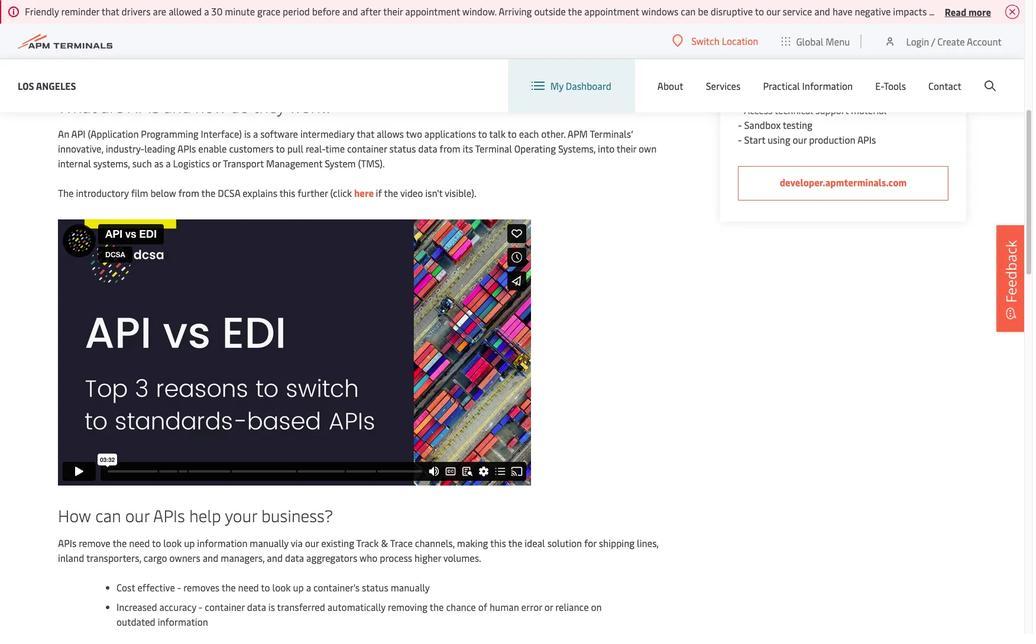 Task type: vqa. For each thing, say whether or not it's contained in the screenshot.
before
yes



Task type: describe. For each thing, give the bounding box(es) containing it.
2 horizontal spatial on
[[1020, 5, 1031, 18]]

industry-
[[106, 142, 144, 155]]

how can our apis help your business?
[[58, 504, 333, 527]]

for inside apis remove the need to look up information manually via our existing track & trace channels, making this the ideal solution for shipping lines, inland transporters, cargo owners and managers, and data aggregators who process higher volumes.
[[584, 537, 597, 550]]

about
[[658, 79, 684, 92]]

(tms).
[[358, 157, 385, 170]]

allows
[[377, 127, 404, 140]]

our up cargo
[[125, 504, 149, 527]]

tools
[[884, 79, 906, 92]]

the left ideal
[[508, 537, 522, 550]]

industry,
[[278, 36, 317, 49]]

through
[[114, 51, 149, 64]]

what are apis and how do they work?
[[58, 95, 333, 117]]

e-tools button
[[876, 59, 906, 112]]

low,
[[406, 36, 424, 49]]

the introductory film below from the dcsa explains this further (click here if the video isn't visible).
[[58, 186, 477, 199]]

location
[[722, 34, 759, 47]]

most
[[577, 51, 599, 64]]

on inside increased accuracy - container data is transferred automatically removing the chance of human error or reliance on outdated information
[[591, 601, 602, 614]]

negative
[[855, 5, 891, 18]]

(click
[[330, 186, 352, 199]]

need inside apis remove the need to look up information manually via our existing track & trace channels, making this the ideal solution for shipping lines, inland transporters, cargo owners and managers, and data aggregators who process higher volumes.
[[129, 537, 150, 550]]

and up "cost effective - removes the need to look up a container's status manually"
[[267, 551, 283, 564]]

customers
[[229, 142, 274, 155]]

today's
[[153, 36, 185, 49]]

up for for
[[765, 89, 776, 102]]

business?
[[261, 504, 333, 527]]

keeping
[[345, 36, 379, 49]]

- left sandbox
[[738, 118, 742, 131]]

read more button
[[945, 4, 991, 19]]

accuracy
[[159, 601, 196, 614]]

or inside increased accuracy - container data is transferred automatically removing the chance of human error or reliance on outdated information
[[545, 601, 553, 614]]

for inside - learn about pricing - sign up for an account - access technical support material - sandbox testing - start using our production apis
[[778, 89, 790, 102]]

t
[[1033, 5, 1033, 18]]

each
[[519, 127, 539, 140]]

before
[[312, 5, 340, 18]]

0 horizontal spatial status
[[362, 581, 388, 594]]

allowed
[[169, 5, 202, 18]]

1 drivers from the left
[[122, 5, 151, 18]]

outdated
[[117, 615, 155, 628]]

automatically
[[328, 601, 386, 614]]

into
[[598, 142, 615, 155]]

- left sign at the top right
[[738, 89, 742, 102]]

increased accuracy - container data is transferred automatically removing the chance of human error or reliance on outdated information
[[117, 601, 602, 628]]

own
[[639, 142, 657, 155]]

an
[[793, 89, 803, 102]]

the inside increased accuracy - container data is transferred automatically removing the chance of human error or reliance on outdated information
[[430, 601, 444, 614]]

our inside apis remove the need to look up information manually via our existing track & trace channels, making this the ideal solution for shipping lines, inland transporters, cargo owners and managers, and data aggregators who process higher volumes.
[[305, 537, 319, 550]]

windows
[[642, 5, 679, 18]]

1 vertical spatial need
[[238, 581, 259, 594]]

information inside increased accuracy - container data is transferred automatically removing the chance of human error or reliance on outdated information
[[158, 615, 208, 628]]

a left 30
[[204, 5, 209, 18]]

error
[[521, 601, 542, 614]]

1 horizontal spatial on
[[929, 5, 940, 18]]

1 vertical spatial manually
[[391, 581, 430, 594]]

standards
[[581, 36, 625, 49]]

solution
[[547, 537, 582, 550]]

transferred
[[277, 601, 325, 614]]

friendly reminder that drivers are allowed a 30 minute grace period before and after their appointment window. arriving outside the appointment windows can be disruptive to our service and have negative impacts on drivers who arrive on t
[[25, 5, 1033, 18]]

data inside an api (application programming interface) is a software intermediary that allows two applications to talk to each other. apm terminals' innovative, industry-leading apis enable customers to pull real-time container status data from its terminal operating systems, into their own internal systems, such as a logistics or transport management system (tms).
[[418, 142, 437, 155]]

cost
[[117, 581, 135, 594]]

programming
[[141, 127, 199, 140]]

leading
[[144, 142, 175, 155]]

apis inside apis remove the need to look up information manually via our existing track & trace channels, making this the ideal solution for shipping lines, inland transporters, cargo owners and managers, and data aggregators who process higher volumes.
[[58, 537, 76, 550]]

access
[[744, 104, 773, 117]]

of inside 'staying up-to-date in today's challenging logistics industry, while keeping costs low, is not easy. apm terminals is lifting standards of connectivity through its modern, standardized and tested application programming interfaces (apis) - the quickest and most cost-effective way to stay ahead.'
[[627, 36, 636, 49]]

0 vertical spatial this
[[280, 186, 295, 199]]

1 vertical spatial are
[[101, 95, 124, 117]]

the left dcsa
[[201, 186, 216, 199]]

look inside apis remove the need to look up information manually via our existing track & trace channels, making this the ideal solution for shipping lines, inland transporters, cargo owners and managers, and data aggregators who process higher volumes.
[[163, 537, 182, 550]]

data inside apis remove the need to look up information manually via our existing track & trace channels, making this the ideal solution for shipping lines, inland transporters, cargo owners and managers, and data aggregators who process higher volumes.
[[285, 551, 304, 564]]

1 appointment from the left
[[405, 5, 460, 18]]

to left talk
[[478, 127, 487, 140]]

is left not
[[426, 36, 433, 49]]

our left the service at the top right
[[767, 5, 781, 18]]

logistics
[[240, 36, 276, 49]]

systems,
[[558, 142, 596, 155]]

connectivity
[[58, 51, 112, 64]]

- inside increased accuracy - container data is transferred automatically removing the chance of human error or reliance on outdated information
[[199, 601, 203, 614]]

not
[[435, 36, 450, 49]]

practical information
[[763, 79, 853, 92]]

account
[[967, 35, 1002, 48]]

and left 'have'
[[815, 5, 830, 18]]

1 horizontal spatial up
[[293, 581, 304, 594]]

inland
[[58, 551, 84, 564]]

outside
[[534, 5, 566, 18]]

the up transporters,
[[113, 537, 127, 550]]

to inside apis remove the need to look up information manually via our existing track & trace channels, making this the ideal solution for shipping lines, inland transporters, cargo owners and managers, and data aggregators who process higher volumes.
[[152, 537, 161, 550]]

data inside increased accuracy - container data is transferred automatically removing the chance of human error or reliance on outdated information
[[247, 601, 266, 614]]

and up the programming
[[164, 95, 191, 117]]

practical
[[763, 79, 800, 92]]

to right talk
[[508, 127, 517, 140]]

human
[[490, 601, 519, 614]]

terminals
[[498, 36, 541, 49]]

dcsa
[[218, 186, 240, 199]]

container's
[[313, 581, 360, 594]]

challenging
[[187, 36, 237, 49]]

effective inside 'staying up-to-date in today's challenging logistics industry, while keeping costs low, is not easy. apm terminals is lifting standards of connectivity through its modern, standardized and tested application programming interfaces (apis) - the quickest and most cost-effective way to stay ahead.'
[[623, 51, 662, 64]]

its inside an api (application programming interface) is a software intermediary that allows two applications to talk to each other. apm terminals' innovative, industry-leading apis enable customers to pull real-time container status data from its terminal operating systems, into their own internal systems, such as a logistics or transport management system (tms).
[[463, 142, 473, 155]]

global menu
[[796, 35, 850, 48]]

two
[[406, 127, 422, 140]]

here
[[354, 186, 374, 199]]

my dashboard button
[[532, 59, 611, 112]]

visible).
[[445, 186, 477, 199]]

quickest
[[520, 51, 556, 64]]

status inside an api (application programming interface) is a software intermediary that allows two applications to talk to each other. apm terminals' innovative, industry-leading apis enable customers to pull real-time container status data from its terminal operating systems, into their own internal systems, such as a logistics or transport management system (tms).
[[389, 142, 416, 155]]

other.
[[541, 127, 566, 140]]

managers,
[[221, 551, 265, 564]]

arriving
[[499, 5, 532, 18]]

video
[[400, 186, 423, 199]]

process
[[380, 551, 412, 564]]

what
[[58, 95, 97, 117]]

easy.
[[452, 36, 474, 49]]

material
[[851, 104, 887, 117]]

further
[[298, 186, 328, 199]]

while
[[319, 36, 343, 49]]

if
[[376, 186, 382, 199]]

this inside apis remove the need to look up information manually via our existing track & trace channels, making this the ideal solution for shipping lines, inland transporters, cargo owners and managers, and data aggregators who process higher volumes.
[[490, 537, 506, 550]]

lines,
[[637, 537, 659, 550]]

- left learn
[[738, 74, 742, 87]]

apm inside 'staying up-to-date in today's challenging logistics industry, while keeping costs low, is not easy. apm terminals is lifting standards of connectivity through its modern, standardized and tested application programming interfaces (apis) - the quickest and most cost-effective way to stay ahead.'
[[476, 36, 496, 49]]

sandbox
[[744, 118, 781, 131]]

developer.apmterminals.com
[[780, 176, 907, 189]]

los angeles link
[[18, 78, 76, 93]]

cargo
[[144, 551, 167, 564]]

track
[[356, 537, 379, 550]]

to down managers,
[[261, 581, 270, 594]]



Task type: locate. For each thing, give the bounding box(es) containing it.
0 vertical spatial look
[[163, 537, 182, 550]]

start
[[744, 133, 766, 146]]

api
[[71, 127, 86, 140]]

0 horizontal spatial container
[[205, 601, 245, 614]]

developer portal
[[738, 38, 836, 56]]

1 horizontal spatial or
[[545, 601, 553, 614]]

our down testing
[[793, 133, 807, 146]]

data down "cost effective - removes the need to look up a container's status manually"
[[247, 601, 266, 614]]

1 vertical spatial this
[[490, 537, 506, 550]]

1 horizontal spatial manually
[[391, 581, 430, 594]]

0 horizontal spatial of
[[478, 601, 487, 614]]

interface)
[[201, 127, 242, 140]]

1 vertical spatial or
[[545, 601, 553, 614]]

is down "cost effective - removes the need to look up a container's status manually"
[[268, 601, 275, 614]]

about
[[771, 74, 795, 87]]

1 vertical spatial information
[[158, 615, 208, 628]]

data down via
[[285, 551, 304, 564]]

that
[[102, 5, 119, 18], [357, 127, 374, 140]]

services
[[706, 79, 741, 92]]

a up transferred
[[306, 581, 311, 594]]

contact button
[[929, 59, 962, 112]]

0 horizontal spatial who
[[360, 551, 378, 564]]

angeles
[[36, 79, 76, 92]]

effective up about
[[623, 51, 662, 64]]

or down 'enable'
[[212, 157, 221, 170]]

for right the solution
[[584, 537, 597, 550]]

up
[[765, 89, 776, 102], [184, 537, 195, 550], [293, 581, 304, 594]]

1 horizontal spatial their
[[617, 142, 637, 155]]

are
[[153, 5, 166, 18], [101, 95, 124, 117]]

transporters,
[[86, 551, 141, 564]]

drivers up date
[[122, 5, 151, 18]]

our right via
[[305, 537, 319, 550]]

1 vertical spatial effective
[[137, 581, 175, 594]]

dashboard
[[566, 79, 611, 92]]

after
[[360, 5, 381, 18]]

a right 'as'
[[166, 157, 171, 170]]

appointment up not
[[405, 5, 460, 18]]

and down logistics
[[262, 51, 279, 64]]

is up customers
[[244, 127, 251, 140]]

2 horizontal spatial up
[[765, 89, 776, 102]]

1 horizontal spatial who
[[974, 5, 991, 18]]

on right reliance
[[591, 601, 602, 614]]

up-
[[93, 36, 108, 49]]

or inside an api (application programming interface) is a software intermediary that allows two applications to talk to each other. apm terminals' innovative, industry-leading apis enable customers to pull real-time container status data from its terminal operating systems, into their own internal systems, such as a logistics or transport management system (tms).
[[212, 157, 221, 170]]

1 horizontal spatial need
[[238, 581, 259, 594]]

1 horizontal spatial status
[[389, 142, 416, 155]]

0 vertical spatial up
[[765, 89, 776, 102]]

an
[[58, 127, 69, 140]]

manually inside apis remove the need to look up information manually via our existing track & trace channels, making this the ideal solution for shipping lines, inland transporters, cargo owners and managers, and data aggregators who process higher volumes.
[[250, 537, 289, 550]]

internal
[[58, 157, 91, 170]]

who left arrive
[[974, 5, 991, 18]]

0 horizontal spatial on
[[591, 601, 602, 614]]

tested
[[280, 51, 309, 64]]

container inside an api (application programming interface) is a software intermediary that allows two applications to talk to each other. apm terminals' innovative, industry-leading apis enable customers to pull real-time container status data from its terminal operating systems, into their own internal systems, such as a logistics or transport management system (tms).
[[347, 142, 387, 155]]

0 horizontal spatial this
[[280, 186, 295, 199]]

close alert image
[[1006, 5, 1020, 19]]

1 horizontal spatial data
[[285, 551, 304, 564]]

window.
[[462, 5, 497, 18]]

up for information
[[184, 537, 195, 550]]

technical
[[775, 104, 813, 117]]

cost effective - removes the need to look up a container's status manually
[[117, 581, 430, 594]]

status up the automatically
[[362, 581, 388, 594]]

0 vertical spatial data
[[418, 142, 437, 155]]

our inside - learn about pricing - sign up for an account - access technical support material - sandbox testing - start using our production apis
[[793, 133, 807, 146]]

1 vertical spatial their
[[617, 142, 637, 155]]

0 vertical spatial status
[[389, 142, 416, 155]]

to up cargo
[[152, 537, 161, 550]]

apm up '(apis)'
[[476, 36, 496, 49]]

1 horizontal spatial from
[[440, 142, 461, 155]]

0 vertical spatial container
[[347, 142, 387, 155]]

to down software
[[276, 142, 285, 155]]

information up managers,
[[197, 537, 248, 550]]

0 horizontal spatial or
[[212, 157, 221, 170]]

to down connectivity on the top left of the page
[[77, 66, 87, 79]]

testing
[[783, 118, 813, 131]]

on
[[929, 5, 940, 18], [1020, 5, 1031, 18], [591, 601, 602, 614]]

need
[[129, 537, 150, 550], [238, 581, 259, 594]]

to inside 'staying up-to-date in today's challenging logistics industry, while keeping costs low, is not easy. apm terminals is lifting standards of connectivity through its modern, standardized and tested application programming interfaces (apis) - the quickest and most cost-effective way to stay ahead.'
[[77, 66, 87, 79]]

0 vertical spatial can
[[681, 5, 696, 18]]

its down applications
[[463, 142, 473, 155]]

1 vertical spatial for
[[584, 537, 597, 550]]

1 horizontal spatial drivers
[[942, 5, 971, 18]]

2 horizontal spatial data
[[418, 142, 437, 155]]

the right outside on the top right
[[568, 5, 582, 18]]

1 horizontal spatial this
[[490, 537, 506, 550]]

drivers up login / create account on the top of page
[[942, 5, 971, 18]]

the down terminals
[[503, 51, 517, 64]]

1 horizontal spatial look
[[272, 581, 291, 594]]

1 horizontal spatial of
[[627, 36, 636, 49]]

for left an
[[778, 89, 790, 102]]

apis inside - learn about pricing - sign up for an account - access technical support material - sandbox testing - start using our production apis
[[858, 133, 876, 146]]

0 vertical spatial or
[[212, 157, 221, 170]]

read
[[945, 5, 967, 18]]

the left chance
[[430, 601, 444, 614]]

0 horizontal spatial that
[[102, 5, 119, 18]]

pull
[[287, 142, 303, 155]]

interfaces
[[423, 51, 467, 64]]

0 horizontal spatial up
[[184, 537, 195, 550]]

contact
[[929, 79, 962, 92]]

on left t
[[1020, 5, 1031, 18]]

1 vertical spatial data
[[285, 551, 304, 564]]

appointment up standards
[[585, 5, 639, 18]]

of inside increased accuracy - container data is transferred automatically removing the chance of human error or reliance on outdated information
[[478, 601, 487, 614]]

0 horizontal spatial effective
[[137, 581, 175, 594]]

0 vertical spatial are
[[153, 5, 166, 18]]

apis inside an api (application programming interface) is a software intermediary that allows two applications to talk to each other. apm terminals' innovative, industry-leading apis enable customers to pull real-time container status data from its terminal operating systems, into their own internal systems, such as a logistics or transport management system (tms).
[[177, 142, 196, 155]]

apm up the systems,
[[568, 127, 588, 140]]

2 drivers from the left
[[942, 5, 971, 18]]

1 vertical spatial of
[[478, 601, 487, 614]]

explains
[[243, 186, 277, 199]]

0 vertical spatial its
[[152, 51, 163, 64]]

and
[[342, 5, 358, 18], [815, 5, 830, 18], [262, 51, 279, 64], [558, 51, 574, 64], [164, 95, 191, 117], [203, 551, 218, 564], [267, 551, 283, 564]]

my
[[551, 79, 564, 92]]

to
[[755, 5, 764, 18], [77, 66, 87, 79], [478, 127, 487, 140], [508, 127, 517, 140], [276, 142, 285, 155], [152, 537, 161, 550], [261, 581, 270, 594]]

their right "after"
[[383, 5, 403, 18]]

such
[[132, 157, 152, 170]]

a
[[204, 5, 209, 18], [253, 127, 258, 140], [166, 157, 171, 170], [306, 581, 311, 594]]

0 horizontal spatial from
[[178, 186, 199, 199]]

look up owners
[[163, 537, 182, 550]]

0 vertical spatial of
[[627, 36, 636, 49]]

apm
[[476, 36, 496, 49], [568, 127, 588, 140]]

to right the 'disruptive'
[[755, 5, 764, 18]]

- left "access"
[[738, 104, 742, 117]]

switch location button
[[673, 34, 759, 47]]

apis up the programming
[[128, 95, 159, 117]]

0 horizontal spatial apm
[[476, 36, 496, 49]]

friendly
[[25, 5, 59, 18]]

way
[[58, 66, 75, 79]]

1 vertical spatial its
[[463, 142, 473, 155]]

0 vertical spatial who
[[974, 5, 991, 18]]

intermediary
[[300, 127, 355, 140]]

sign
[[744, 89, 762, 102]]

container inside increased accuracy - container data is transferred automatically removing the chance of human error or reliance on outdated information
[[205, 601, 245, 614]]

- inside 'staying up-to-date in today's challenging logistics industry, while keeping costs low, is not easy. apm terminals is lifting standards of connectivity through its modern, standardized and tested application programming interfaces (apis) - the quickest and most cost-effective way to stay ahead.'
[[497, 51, 501, 64]]

its inside 'staying up-to-date in today's challenging logistics industry, while keeping costs low, is not easy. apm terminals is lifting standards of connectivity through its modern, standardized and tested application programming interfaces (apis) - the quickest and most cost-effective way to stay ahead.'
[[152, 51, 163, 64]]

- down removes
[[199, 601, 203, 614]]

0 horizontal spatial drivers
[[122, 5, 151, 18]]

removing
[[388, 601, 428, 614]]

who
[[974, 5, 991, 18], [360, 551, 378, 564]]

that inside an api (application programming interface) is a software intermediary that allows two applications to talk to each other. apm terminals' innovative, industry-leading apis enable customers to pull real-time container status data from its terminal operating systems, into their own internal systems, such as a logistics or transport management system (tms).
[[357, 127, 374, 140]]

practical information button
[[763, 59, 853, 112]]

1 horizontal spatial that
[[357, 127, 374, 140]]

impacts
[[893, 5, 927, 18]]

status down two
[[389, 142, 416, 155]]

and left "after"
[[342, 5, 358, 18]]

up up owners
[[184, 537, 195, 550]]

that right reminder
[[102, 5, 119, 18]]

staying up-to-date in today's challenging logistics industry, while keeping costs low, is not easy. apm terminals is lifting standards of connectivity through its modern, standardized and tested application programming interfaces (apis) - the quickest and most cost-effective way to stay ahead.
[[58, 36, 662, 79]]

apis left help
[[153, 504, 185, 527]]

up inside - learn about pricing - sign up for an account - access technical support material - sandbox testing - start using our production apis
[[765, 89, 776, 102]]

lifting
[[552, 36, 579, 49]]

of right standards
[[627, 36, 636, 49]]

read more
[[945, 5, 991, 18]]

production
[[809, 133, 856, 146]]

- up accuracy
[[177, 581, 181, 594]]

the right removes
[[222, 581, 236, 594]]

below
[[150, 186, 176, 199]]

from down applications
[[440, 142, 461, 155]]

and right owners
[[203, 551, 218, 564]]

1 vertical spatial status
[[362, 581, 388, 594]]

up inside apis remove the need to look up information manually via our existing track & trace channels, making this the ideal solution for shipping lines, inland transporters, cargo owners and managers, and data aggregators who process higher volumes.
[[184, 537, 195, 550]]

here link
[[354, 186, 376, 199]]

is up quickest
[[543, 36, 550, 49]]

1 vertical spatial up
[[184, 537, 195, 550]]

making
[[457, 537, 488, 550]]

container down removes
[[205, 601, 245, 614]]

the right if
[[384, 186, 398, 199]]

0 vertical spatial information
[[197, 537, 248, 550]]

is inside an api (application programming interface) is a software intermediary that allows two applications to talk to each other. apm terminals' innovative, industry-leading apis enable customers to pull real-time container status data from its terminal operating systems, into their own internal systems, such as a logistics or transport management system (tms).
[[244, 127, 251, 140]]

1 horizontal spatial container
[[347, 142, 387, 155]]

1 vertical spatial apm
[[568, 127, 588, 140]]

services button
[[706, 59, 741, 112]]

apm inside an api (application programming interface) is a software intermediary that allows two applications to talk to each other. apm terminals' innovative, industry-leading apis enable customers to pull real-time container status data from its terminal operating systems, into their own internal systems, such as a logistics or transport management system (tms).
[[568, 127, 588, 140]]

look up transferred
[[272, 581, 291, 594]]

this left further
[[280, 186, 295, 199]]

1 horizontal spatial its
[[463, 142, 473, 155]]

our
[[767, 5, 781, 18], [793, 133, 807, 146], [125, 504, 149, 527], [305, 537, 319, 550]]

cost-
[[601, 51, 623, 64]]

0 vertical spatial that
[[102, 5, 119, 18]]

its down today's
[[152, 51, 163, 64]]

2 appointment from the left
[[585, 5, 639, 18]]

increased
[[117, 601, 157, 614]]

on left read
[[929, 5, 940, 18]]

help
[[189, 504, 221, 527]]

can left be
[[681, 5, 696, 18]]

1 horizontal spatial effective
[[623, 51, 662, 64]]

up right sign at the top right
[[765, 89, 776, 102]]

introductory
[[76, 186, 129, 199]]

effective up increased
[[137, 581, 175, 594]]

1 horizontal spatial can
[[681, 5, 696, 18]]

manually up removing
[[391, 581, 430, 594]]

need down managers,
[[238, 581, 259, 594]]

/
[[931, 35, 935, 48]]

0 horizontal spatial manually
[[250, 537, 289, 550]]

from inside an api (application programming interface) is a software intermediary that allows two applications to talk to each other. apm terminals' innovative, industry-leading apis enable customers to pull real-time container status data from its terminal operating systems, into their own internal systems, such as a logistics or transport management system (tms).
[[440, 142, 461, 155]]

1 vertical spatial can
[[95, 504, 121, 527]]

data down two
[[418, 142, 437, 155]]

apis up "inland" on the left of the page
[[58, 537, 76, 550]]

and down lifting
[[558, 51, 574, 64]]

operating
[[514, 142, 556, 155]]

- right '(apis)'
[[497, 51, 501, 64]]

0 vertical spatial apm
[[476, 36, 496, 49]]

can up the remove
[[95, 504, 121, 527]]

who down track
[[360, 551, 378, 564]]

the
[[58, 186, 74, 199]]

of left human
[[478, 601, 487, 614]]

0 vertical spatial need
[[129, 537, 150, 550]]

the inside 'staying up-to-date in today's challenging logistics industry, while keeping costs low, is not easy. apm terminals is lifting standards of connectivity through its modern, standardized and tested application programming interfaces (apis) - the quickest and most cost-effective way to stay ahead.'
[[503, 51, 517, 64]]

more
[[969, 5, 991, 18]]

effective
[[623, 51, 662, 64], [137, 581, 175, 594]]

need up cargo
[[129, 537, 150, 550]]

0 vertical spatial manually
[[250, 537, 289, 550]]

0 horizontal spatial look
[[163, 537, 182, 550]]

0 horizontal spatial appointment
[[405, 5, 460, 18]]

los angeles
[[18, 79, 76, 92]]

that left allows
[[357, 127, 374, 140]]

switch location
[[692, 34, 759, 47]]

0 horizontal spatial can
[[95, 504, 121, 527]]

information inside apis remove the need to look up information manually via our existing track & trace channels, making this the ideal solution for shipping lines, inland transporters, cargo owners and managers, and data aggregators who process higher volumes.
[[197, 537, 248, 550]]

0 horizontal spatial for
[[584, 537, 597, 550]]

is inside increased accuracy - container data is transferred automatically removing the chance of human error or reliance on outdated information
[[268, 601, 275, 614]]

higher
[[415, 551, 441, 564]]

0 vertical spatial effective
[[623, 51, 662, 64]]

this
[[280, 186, 295, 199], [490, 537, 506, 550]]

this right making
[[490, 537, 506, 550]]

manually left via
[[250, 537, 289, 550]]

a up customers
[[253, 127, 258, 140]]

global
[[796, 35, 824, 48]]

their inside an api (application programming interface) is a software intermediary that allows two applications to talk to each other. apm terminals' innovative, industry-leading apis enable customers to pull real-time container status data from its terminal operating systems, into their own internal systems, such as a logistics or transport management system (tms).
[[617, 142, 637, 155]]

1 vertical spatial that
[[357, 127, 374, 140]]

the
[[568, 5, 582, 18], [503, 51, 517, 64], [201, 186, 216, 199], [384, 186, 398, 199], [113, 537, 127, 550], [508, 537, 522, 550], [222, 581, 236, 594], [430, 601, 444, 614]]

1 horizontal spatial for
[[778, 89, 790, 102]]

2 vertical spatial data
[[247, 601, 266, 614]]

are up (application
[[101, 95, 124, 117]]

or right error
[[545, 601, 553, 614]]

0 vertical spatial for
[[778, 89, 790, 102]]

1 vertical spatial from
[[178, 186, 199, 199]]

developer
[[738, 38, 797, 56]]

- left start
[[738, 133, 742, 146]]

0 horizontal spatial data
[[247, 601, 266, 614]]

from right below
[[178, 186, 199, 199]]

0 horizontal spatial are
[[101, 95, 124, 117]]

1 vertical spatial who
[[360, 551, 378, 564]]

who inside apis remove the need to look up information manually via our existing track & trace channels, making this the ideal solution for shipping lines, inland transporters, cargo owners and managers, and data aggregators who process higher volumes.
[[360, 551, 378, 564]]

0 vertical spatial from
[[440, 142, 461, 155]]

0 horizontal spatial its
[[152, 51, 163, 64]]

1 horizontal spatial apm
[[568, 127, 588, 140]]

their right "into"
[[617, 142, 637, 155]]

information down accuracy
[[158, 615, 208, 628]]

they
[[253, 95, 285, 117]]

apis up the logistics
[[177, 142, 196, 155]]

0 horizontal spatial need
[[129, 537, 150, 550]]

account
[[805, 89, 839, 102]]

logistics
[[173, 157, 210, 170]]

1 vertical spatial container
[[205, 601, 245, 614]]

apis down material
[[858, 133, 876, 146]]

1 vertical spatial look
[[272, 581, 291, 594]]

1 horizontal spatial appointment
[[585, 5, 639, 18]]

0 vertical spatial their
[[383, 5, 403, 18]]

enable
[[198, 142, 227, 155]]

your
[[225, 504, 257, 527]]

are left allowed
[[153, 5, 166, 18]]

0 horizontal spatial their
[[383, 5, 403, 18]]

disruptive
[[711, 5, 753, 18]]

2 vertical spatial up
[[293, 581, 304, 594]]

have
[[833, 5, 853, 18]]

reliance
[[556, 601, 589, 614]]

container up (tms). at top left
[[347, 142, 387, 155]]

information
[[802, 79, 853, 92]]

up up transferred
[[293, 581, 304, 594]]

1 horizontal spatial are
[[153, 5, 166, 18]]



